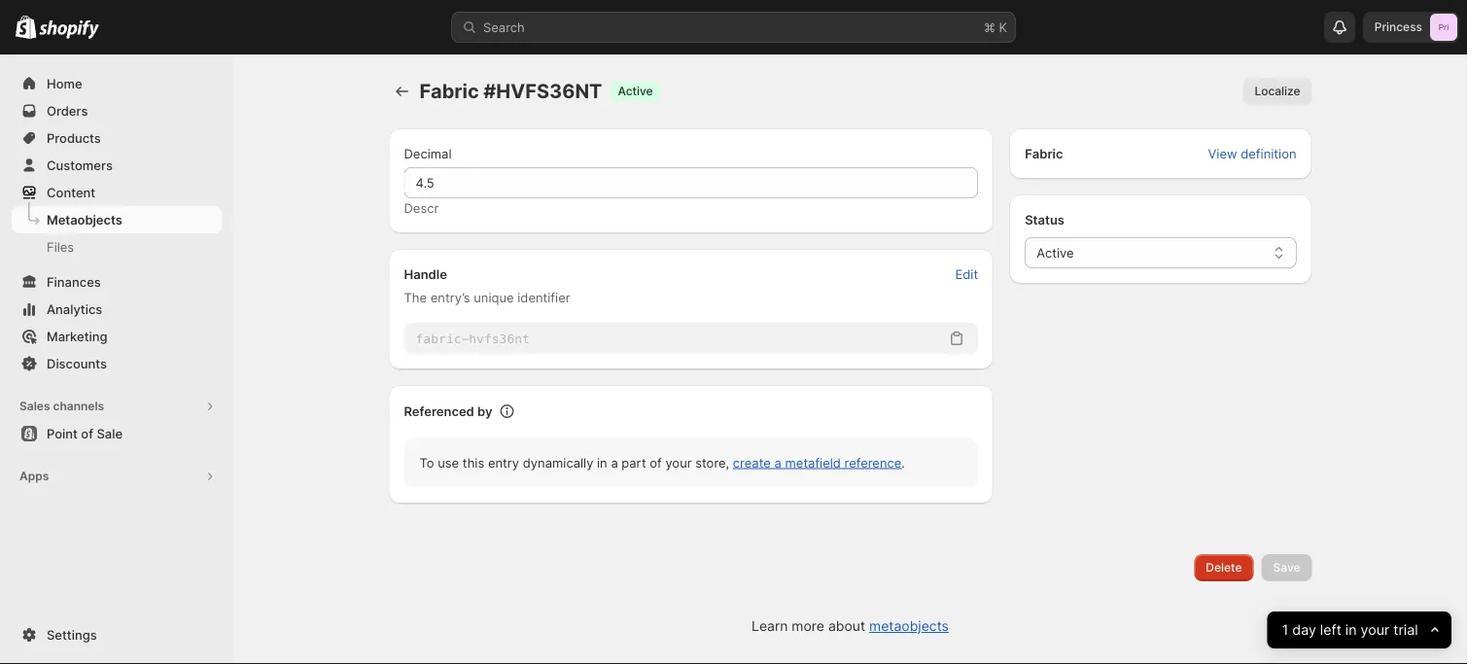 Task type: vqa. For each thing, say whether or not it's contained in the screenshot.
in to the right
yes



Task type: describe. For each thing, give the bounding box(es) containing it.
search
[[483, 19, 525, 35]]

discounts
[[47, 356, 107, 371]]

unique
[[474, 290, 514, 305]]

sales channels button
[[12, 393, 222, 420]]

to
[[420, 455, 434, 470]]

point of sale link
[[12, 420, 222, 447]]

view
[[1208, 146, 1238, 161]]

decimal
[[404, 146, 452, 161]]

trial
[[1394, 622, 1419, 638]]

sale
[[97, 426, 123, 441]]

day
[[1293, 622, 1317, 638]]

settings link
[[12, 621, 222, 649]]

learn
[[752, 618, 788, 635]]

content link
[[12, 179, 222, 206]]

sales channels
[[19, 399, 104, 413]]

your inside dropdown button
[[1361, 622, 1390, 638]]

left
[[1321, 622, 1342, 638]]

princess image
[[1431, 14, 1458, 41]]

analytics link
[[12, 296, 222, 323]]

localize
[[1255, 84, 1301, 98]]

k
[[999, 19, 1007, 35]]

⌘ k
[[984, 19, 1007, 35]]

store,
[[695, 455, 730, 470]]

save
[[1274, 561, 1301, 575]]

products link
[[12, 124, 222, 152]]

learn more about metaobjects
[[752, 618, 949, 635]]

create a metafield reference link
[[733, 455, 902, 470]]

active for fabric #hvfs36nt
[[618, 84, 653, 98]]

files link
[[12, 233, 222, 261]]

referenced by
[[404, 404, 493, 419]]

delete button
[[1195, 554, 1254, 582]]

view definition link
[[1197, 140, 1308, 167]]

apps
[[19, 469, 49, 483]]

entry's
[[431, 290, 470, 305]]

active for status
[[1037, 245, 1074, 260]]

0 horizontal spatial in
[[597, 455, 608, 470]]

handle
[[404, 266, 447, 282]]

home
[[47, 76, 82, 91]]

marketing
[[47, 329, 107, 344]]

definition
[[1241, 146, 1297, 161]]

referenced
[[404, 404, 474, 419]]

entry
[[488, 455, 519, 470]]

1 day left in your trial
[[1283, 622, 1419, 638]]

reference
[[845, 455, 902, 470]]

orders link
[[12, 97, 222, 124]]

point of sale
[[47, 426, 123, 441]]

to use this entry dynamically in a part of your store, create a metafield reference .
[[420, 455, 905, 470]]

customers link
[[12, 152, 222, 179]]

shopify image
[[39, 20, 99, 39]]

channels
[[53, 399, 104, 413]]

in inside dropdown button
[[1346, 622, 1357, 638]]



Task type: locate. For each thing, give the bounding box(es) containing it.
point of sale button
[[0, 420, 233, 447]]

1 a from the left
[[611, 455, 618, 470]]

in
[[597, 455, 608, 470], [1346, 622, 1357, 638]]

sales
[[19, 399, 50, 413]]

0 vertical spatial active
[[618, 84, 653, 98]]

fabric for fabric #hvfs36nt
[[420, 79, 479, 103]]

.
[[902, 455, 905, 470]]

settings
[[47, 627, 97, 642]]

status
[[1025, 212, 1065, 227]]

a
[[611, 455, 618, 470], [775, 455, 782, 470]]

1 vertical spatial of
[[650, 455, 662, 470]]

1 horizontal spatial a
[[775, 455, 782, 470]]

save button
[[1262, 554, 1312, 582]]

active down the status
[[1037, 245, 1074, 260]]

apps button
[[12, 463, 222, 490]]

of inside button
[[81, 426, 93, 441]]

fabric for fabric
[[1025, 146, 1063, 161]]

point
[[47, 426, 78, 441]]

of right part
[[650, 455, 662, 470]]

1 vertical spatial in
[[1346, 622, 1357, 638]]

discounts link
[[12, 350, 222, 377]]

content
[[47, 185, 95, 200]]

metafield
[[785, 455, 841, 470]]

create
[[733, 455, 771, 470]]

active right #hvfs36nt
[[618, 84, 653, 98]]

of left sale
[[81, 426, 93, 441]]

in right left
[[1346, 622, 1357, 638]]

1 day left in your trial button
[[1268, 612, 1452, 649]]

0 horizontal spatial fabric
[[420, 79, 479, 103]]

home link
[[12, 70, 222, 97]]

shopify image
[[16, 15, 36, 39]]

your left store,
[[666, 455, 692, 470]]

1 vertical spatial active
[[1037, 245, 1074, 260]]

finances
[[47, 274, 101, 289]]

None text field
[[404, 323, 943, 354]]

in left part
[[597, 455, 608, 470]]

⌘
[[984, 19, 996, 35]]

customers
[[47, 158, 113, 173]]

of
[[81, 426, 93, 441], [650, 455, 662, 470]]

0 vertical spatial your
[[666, 455, 692, 470]]

0 horizontal spatial a
[[611, 455, 618, 470]]

about
[[828, 618, 866, 635]]

metaobjects
[[869, 618, 949, 635]]

your
[[666, 455, 692, 470], [1361, 622, 1390, 638]]

files
[[47, 239, 74, 254]]

0 horizontal spatial active
[[618, 84, 653, 98]]

part
[[622, 455, 646, 470]]

use
[[438, 455, 459, 470]]

0 vertical spatial in
[[597, 455, 608, 470]]

products
[[47, 130, 101, 145]]

identifier
[[518, 290, 570, 305]]

0 horizontal spatial your
[[666, 455, 692, 470]]

metaobjects link
[[12, 206, 222, 233]]

view definition
[[1208, 146, 1297, 161]]

handle the entry's unique identifier
[[404, 266, 570, 305]]

princess
[[1375, 20, 1423, 34]]

edit button
[[944, 261, 990, 288]]

1 vertical spatial your
[[1361, 622, 1390, 638]]

metaobjects
[[47, 212, 122, 227]]

1 horizontal spatial in
[[1346, 622, 1357, 638]]

orders
[[47, 103, 88, 118]]

0 vertical spatial of
[[81, 426, 93, 441]]

fabric up the status
[[1025, 146, 1063, 161]]

1 horizontal spatial of
[[650, 455, 662, 470]]

localize link
[[1243, 78, 1312, 105]]

delete
[[1206, 561, 1242, 575]]

fabric
[[420, 79, 479, 103], [1025, 146, 1063, 161]]

None text field
[[404, 167, 978, 198]]

a right create
[[775, 455, 782, 470]]

this
[[463, 455, 485, 470]]

descr
[[404, 200, 439, 215]]

1 horizontal spatial your
[[1361, 622, 1390, 638]]

0 horizontal spatial of
[[81, 426, 93, 441]]

a left part
[[611, 455, 618, 470]]

2 a from the left
[[775, 455, 782, 470]]

fabric up decimal
[[420, 79, 479, 103]]

more
[[792, 618, 825, 635]]

analytics
[[47, 301, 102, 317]]

0 vertical spatial fabric
[[420, 79, 479, 103]]

edit
[[955, 266, 978, 282]]

1
[[1283, 622, 1289, 638]]

finances link
[[12, 268, 222, 296]]

marketing link
[[12, 323, 222, 350]]

dynamically
[[523, 455, 594, 470]]

active
[[618, 84, 653, 98], [1037, 245, 1074, 260]]

fabric #hvfs36nt
[[420, 79, 602, 103]]

1 vertical spatial fabric
[[1025, 146, 1063, 161]]

your left trial
[[1361, 622, 1390, 638]]

1 horizontal spatial active
[[1037, 245, 1074, 260]]

1 horizontal spatial fabric
[[1025, 146, 1063, 161]]

#hvfs36nt
[[484, 79, 602, 103]]

by
[[478, 404, 493, 419]]

metaobjects link
[[869, 618, 949, 635]]

the
[[404, 290, 427, 305]]



